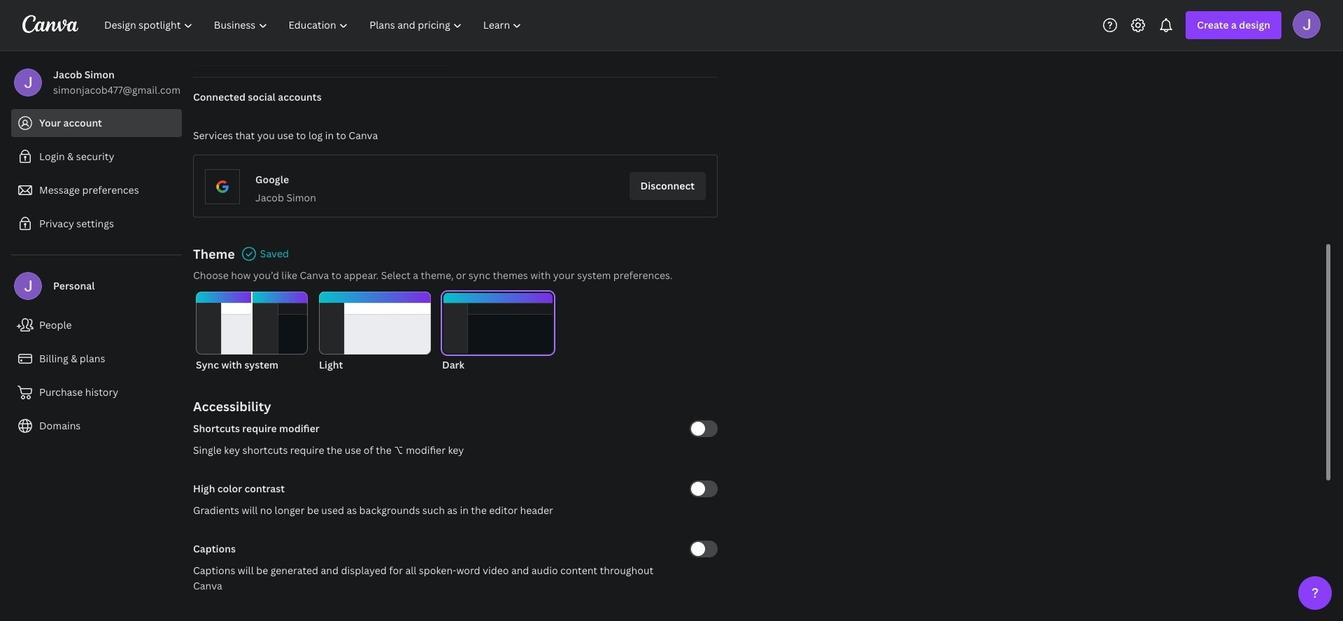 Task type: locate. For each thing, give the bounding box(es) containing it.
None button
[[196, 292, 308, 373], [319, 292, 431, 373], [442, 292, 554, 373], [196, 292, 308, 373], [319, 292, 431, 373], [442, 292, 554, 373]]

top level navigation element
[[95, 11, 534, 39]]



Task type: describe. For each thing, give the bounding box(es) containing it.
jacob simon image
[[1293, 10, 1321, 38]]



Task type: vqa. For each thing, say whether or not it's contained in the screenshot.
button
yes



